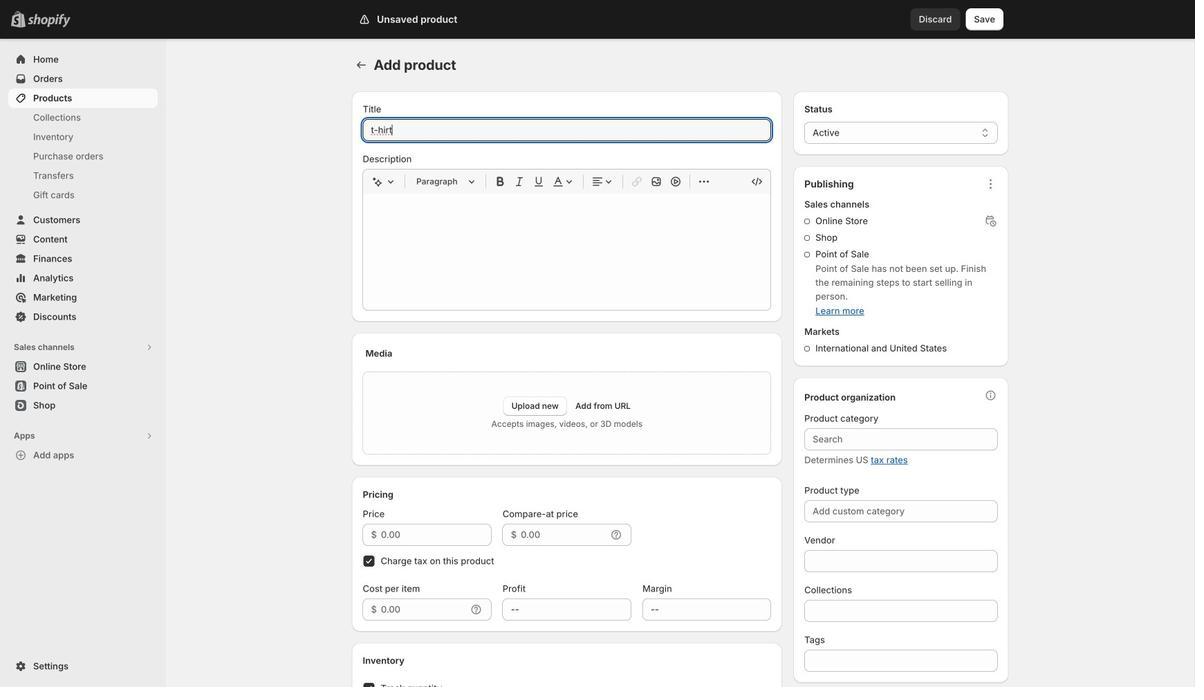 Task type: describe. For each thing, give the bounding box(es) containing it.
1 horizontal spatial   text field
[[521, 524, 607, 546]]



Task type: locate. For each thing, give the bounding box(es) containing it.
1 vertical spatial   text field
[[381, 598, 467, 621]]

None text field
[[503, 598, 632, 621], [643, 598, 772, 621], [805, 600, 998, 622], [805, 650, 998, 672], [503, 598, 632, 621], [643, 598, 772, 621], [805, 600, 998, 622], [805, 650, 998, 672]]

None text field
[[805, 550, 998, 572]]

shopify image
[[28, 14, 71, 28]]

  text field
[[381, 524, 492, 546]]

0 horizontal spatial   text field
[[381, 598, 467, 621]]

0 vertical spatial   text field
[[521, 524, 607, 546]]

Add custom category text field
[[805, 500, 998, 522]]

Short sleeve t-shirt text field
[[363, 119, 772, 141]]

  text field
[[521, 524, 607, 546], [381, 598, 467, 621]]

Search text field
[[805, 428, 998, 450]]



Task type: vqa. For each thing, say whether or not it's contained in the screenshot.
the leftmost   text box
yes



